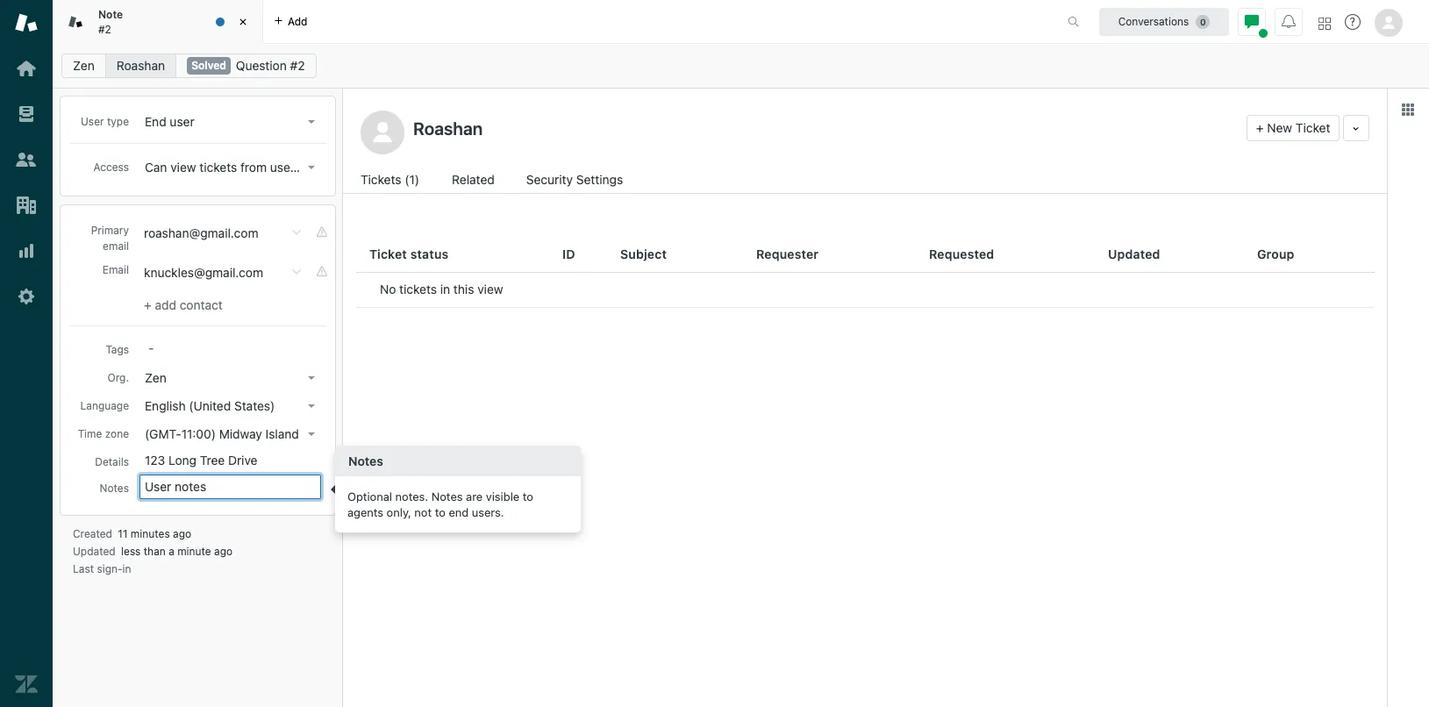 Task type: describe. For each thing, give the bounding box(es) containing it.
related
[[452, 172, 495, 187]]

note
[[98, 8, 123, 21]]

island
[[266, 427, 299, 441]]

question #2
[[236, 58, 305, 73]]

time zone
[[78, 427, 129, 441]]

not
[[415, 506, 432, 520]]

arrow down image for can view tickets from user's org.
[[308, 166, 315, 169]]

main element
[[0, 0, 53, 707]]

minute
[[177, 545, 211, 558]]

from
[[240, 160, 267, 175]]

created
[[73, 527, 112, 541]]

close image
[[234, 13, 252, 31]]

(gmt-11:00) midway island
[[145, 427, 299, 441]]

roashan link
[[105, 54, 177, 78]]

customers image
[[15, 148, 38, 171]]

zendesk support image
[[15, 11, 38, 34]]

email
[[103, 240, 129, 253]]

tree
[[200, 453, 225, 468]]

can
[[145, 160, 167, 175]]

zen button
[[140, 366, 322, 391]]

states)
[[234, 398, 275, 413]]

arrow down image for end user
[[308, 120, 315, 124]]

tickets inside "can view tickets from user's org." button
[[200, 160, 237, 175]]

primary email
[[91, 224, 129, 253]]

0 vertical spatial ago
[[173, 527, 191, 541]]

tickets (1) link
[[361, 170, 423, 193]]

123 long tree drive
[[145, 453, 258, 468]]

users.
[[472, 506, 504, 520]]

notes inside "optional notes. notes are visible to agents only, not to end users."
[[432, 490, 463, 504]]

primary
[[91, 224, 129, 237]]

ticket status
[[370, 246, 449, 261]]

roashan
[[117, 58, 165, 73]]

solved
[[191, 59, 226, 72]]

view inside "grid"
[[478, 282, 503, 297]]

+ add contact
[[144, 298, 223, 312]]

english (united states)
[[145, 398, 275, 413]]

add button
[[263, 0, 318, 43]]

created 11 minutes ago updated less than a minute ago last sign-in
[[73, 527, 233, 576]]

tickets inside "grid"
[[399, 282, 437, 297]]

user type
[[81, 115, 129, 128]]

zen link
[[61, 54, 106, 78]]

no tickets in this view
[[380, 282, 503, 297]]

end
[[449, 506, 469, 520]]

123
[[145, 453, 165, 468]]

tickets (1)
[[361, 172, 420, 187]]

(1)
[[405, 172, 420, 187]]

tabs tab list
[[53, 0, 1050, 44]]

no
[[380, 282, 396, 297]]

settings
[[576, 172, 623, 187]]

tags
[[106, 343, 129, 356]]

(united
[[189, 398, 231, 413]]

arrow down image for (gmt-11:00) midway island
[[308, 433, 315, 436]]

minutes
[[131, 527, 170, 541]]

notifications image
[[1282, 14, 1296, 29]]

user for user type
[[81, 115, 104, 128]]

grid containing ticket status
[[343, 237, 1388, 707]]

user's
[[270, 160, 305, 175]]

+ new ticket button
[[1247, 115, 1341, 141]]

security
[[526, 172, 573, 187]]

than
[[144, 545, 166, 558]]

1 horizontal spatial ago
[[214, 545, 233, 558]]

security settings
[[526, 172, 623, 187]]

roashan@gmail.com
[[144, 226, 258, 240]]

email
[[102, 263, 129, 276]]

english
[[145, 398, 186, 413]]

zen inside zen link
[[73, 58, 95, 73]]

zen inside zen button
[[145, 370, 167, 385]]

ticket inside "grid"
[[370, 246, 407, 261]]

reporting image
[[15, 240, 38, 262]]

0 vertical spatial to
[[523, 490, 534, 504]]

english (united states) button
[[140, 394, 322, 419]]

zone
[[105, 427, 129, 441]]

apps image
[[1402, 103, 1416, 117]]

notes.
[[395, 490, 428, 504]]

id
[[563, 246, 576, 261]]

view inside button
[[170, 160, 196, 175]]

optional
[[348, 490, 392, 504]]

button displays agent's chat status as online. image
[[1245, 14, 1259, 29]]

this
[[454, 282, 474, 297]]

conversations
[[1119, 14, 1190, 28]]

tickets
[[361, 172, 402, 187]]

(gmt-11:00) midway island button
[[140, 422, 322, 447]]

get started image
[[15, 57, 38, 80]]

group
[[1258, 246, 1295, 261]]

user notes
[[145, 479, 206, 494]]

end user
[[145, 114, 195, 129]]

notes
[[175, 479, 206, 494]]



Task type: locate. For each thing, give the bounding box(es) containing it.
arrow down image right user's
[[308, 166, 315, 169]]

agents
[[348, 506, 384, 520]]

#2 for question #2
[[290, 58, 305, 73]]

#2 right question
[[290, 58, 305, 73]]

1 horizontal spatial ticket
[[1296, 120, 1331, 135]]

0 horizontal spatial ticket
[[370, 246, 407, 261]]

in left this
[[440, 282, 450, 297]]

requested
[[929, 246, 995, 261]]

zen
[[73, 58, 95, 73], [145, 370, 167, 385]]

last
[[73, 563, 94, 576]]

arrow down image right states)
[[308, 405, 315, 408]]

1 vertical spatial to
[[435, 506, 446, 520]]

1 vertical spatial ago
[[214, 545, 233, 558]]

security settings link
[[526, 170, 628, 193]]

2 arrow down image from the top
[[308, 377, 315, 380]]

- field
[[141, 339, 322, 358]]

can view tickets from user's org. button
[[140, 155, 330, 180]]

optional notes. notes are visible to agents only, not to end users.
[[348, 490, 534, 520]]

+ for + new ticket
[[1257, 120, 1264, 135]]

2 vertical spatial arrow down image
[[308, 433, 315, 436]]

notes up optional
[[348, 454, 383, 469]]

0 horizontal spatial zen
[[73, 58, 95, 73]]

get help image
[[1346, 14, 1361, 30]]

ticket up no
[[370, 246, 407, 261]]

1 horizontal spatial notes
[[348, 454, 383, 469]]

0 vertical spatial ticket
[[1296, 120, 1331, 135]]

midway
[[219, 427, 262, 441]]

to
[[523, 490, 534, 504], [435, 506, 446, 520]]

11:00)
[[181, 427, 216, 441]]

arrow down image
[[308, 166, 315, 169], [308, 377, 315, 380]]

view right this
[[478, 282, 503, 297]]

contact
[[180, 298, 223, 312]]

1 horizontal spatial updated
[[1109, 246, 1161, 261]]

+
[[1257, 120, 1264, 135], [144, 298, 152, 312]]

ago up "a"
[[173, 527, 191, 541]]

notes down details
[[100, 482, 129, 495]]

time
[[78, 427, 102, 441]]

None text field
[[408, 115, 1240, 141]]

1 horizontal spatial tickets
[[399, 282, 437, 297]]

11
[[118, 527, 128, 541]]

1 vertical spatial updated
[[73, 545, 116, 558]]

0 vertical spatial user
[[81, 115, 104, 128]]

0 horizontal spatial in
[[123, 563, 131, 576]]

zendesk products image
[[1319, 17, 1331, 29]]

question
[[236, 58, 287, 73]]

1 vertical spatial tickets
[[399, 282, 437, 297]]

0 horizontal spatial #2
[[98, 22, 111, 36]]

user
[[170, 114, 195, 129]]

access
[[94, 161, 129, 174]]

view right can
[[170, 160, 196, 175]]

tickets left from
[[200, 160, 237, 175]]

1 vertical spatial add
[[155, 298, 176, 312]]

knuckles@gmail.com
[[144, 265, 263, 280]]

note #2
[[98, 8, 123, 36]]

+ left contact
[[144, 298, 152, 312]]

admin image
[[15, 285, 38, 308]]

to right visible
[[523, 490, 534, 504]]

#2 inside note #2
[[98, 22, 111, 36]]

arrow down image inside zen button
[[308, 377, 315, 380]]

notes
[[348, 454, 383, 469], [100, 482, 129, 495], [432, 490, 463, 504]]

add
[[288, 14, 308, 28], [155, 298, 176, 312]]

1 vertical spatial view
[[478, 282, 503, 297]]

add left contact
[[155, 298, 176, 312]]

a
[[169, 545, 174, 558]]

#2 down note
[[98, 22, 111, 36]]

sign-
[[97, 563, 123, 576]]

end user button
[[140, 110, 322, 134]]

arrow down image inside "can view tickets from user's org." button
[[308, 166, 315, 169]]

0 vertical spatial arrow down image
[[308, 120, 315, 124]]

ago right minute
[[214, 545, 233, 558]]

+ inside button
[[1257, 120, 1264, 135]]

+ for + add contact
[[144, 298, 152, 312]]

subject
[[621, 246, 667, 261]]

0 vertical spatial +
[[1257, 120, 1264, 135]]

grid
[[343, 237, 1388, 707]]

to right not
[[435, 506, 446, 520]]

in
[[440, 282, 450, 297], [123, 563, 131, 576]]

1 vertical spatial arrow down image
[[308, 377, 315, 380]]

zen left roashan
[[73, 58, 95, 73]]

end
[[145, 114, 166, 129]]

0 horizontal spatial updated
[[73, 545, 116, 558]]

updated
[[1109, 246, 1161, 261], [73, 545, 116, 558]]

(gmt-
[[145, 427, 181, 441]]

1 vertical spatial #2
[[290, 58, 305, 73]]

in down less
[[123, 563, 131, 576]]

3 arrow down image from the top
[[308, 433, 315, 436]]

0 vertical spatial view
[[170, 160, 196, 175]]

0 vertical spatial arrow down image
[[308, 166, 315, 169]]

0 vertical spatial #2
[[98, 22, 111, 36]]

ticket right new
[[1296, 120, 1331, 135]]

arrow down image right island on the bottom of the page
[[308, 433, 315, 436]]

0 horizontal spatial view
[[170, 160, 196, 175]]

1 arrow down image from the top
[[308, 166, 315, 169]]

less
[[121, 545, 141, 558]]

conversations button
[[1100, 7, 1230, 36]]

1 arrow down image from the top
[[308, 120, 315, 124]]

status
[[411, 246, 449, 261]]

1 vertical spatial user
[[145, 479, 171, 494]]

0 vertical spatial updated
[[1109, 246, 1161, 261]]

1 horizontal spatial #2
[[290, 58, 305, 73]]

type
[[107, 115, 129, 128]]

0 horizontal spatial ago
[[173, 527, 191, 541]]

drive
[[228, 453, 258, 468]]

notes for user notes
[[100, 482, 129, 495]]

0 horizontal spatial tickets
[[200, 160, 237, 175]]

1 horizontal spatial view
[[478, 282, 503, 297]]

notes up end
[[432, 490, 463, 504]]

requester
[[757, 246, 819, 261]]

user left type
[[81, 115, 104, 128]]

+ left new
[[1257, 120, 1264, 135]]

0 horizontal spatial to
[[435, 506, 446, 520]]

secondary element
[[53, 48, 1430, 83]]

add up question #2
[[288, 14, 308, 28]]

1 horizontal spatial in
[[440, 282, 450, 297]]

0 horizontal spatial add
[[155, 298, 176, 312]]

are
[[466, 490, 483, 504]]

arrow down image up 'org.'
[[308, 120, 315, 124]]

arrow down image for english (united states)
[[308, 405, 315, 408]]

1 vertical spatial ticket
[[370, 246, 407, 261]]

arrow down image inside end user "button"
[[308, 120, 315, 124]]

ticket inside + new ticket button
[[1296, 120, 1331, 135]]

ticket
[[1296, 120, 1331, 135], [370, 246, 407, 261]]

updated inside created 11 minutes ago updated less than a minute ago last sign-in
[[73, 545, 116, 558]]

zendesk image
[[15, 673, 38, 696]]

in inside created 11 minutes ago updated less than a minute ago last sign-in
[[123, 563, 131, 576]]

0 horizontal spatial user
[[81, 115, 104, 128]]

0 horizontal spatial notes
[[100, 482, 129, 495]]

1 horizontal spatial add
[[288, 14, 308, 28]]

new
[[1268, 120, 1293, 135]]

0 vertical spatial zen
[[73, 58, 95, 73]]

#2 for note #2
[[98, 22, 111, 36]]

1 vertical spatial in
[[123, 563, 131, 576]]

tab containing note
[[53, 0, 263, 44]]

long
[[169, 453, 197, 468]]

tab
[[53, 0, 263, 44]]

1 vertical spatial arrow down image
[[308, 405, 315, 408]]

organizations image
[[15, 194, 38, 217]]

only,
[[387, 506, 411, 520]]

details
[[95, 455, 129, 469]]

views image
[[15, 103, 38, 126]]

user
[[81, 115, 104, 128], [145, 479, 171, 494]]

1 vertical spatial +
[[144, 298, 152, 312]]

1 horizontal spatial zen
[[145, 370, 167, 385]]

0 vertical spatial in
[[440, 282, 450, 297]]

2 arrow down image from the top
[[308, 405, 315, 408]]

2 horizontal spatial notes
[[432, 490, 463, 504]]

view
[[170, 160, 196, 175], [478, 282, 503, 297]]

1 horizontal spatial to
[[523, 490, 534, 504]]

updated inside "grid"
[[1109, 246, 1161, 261]]

arrow down image down the - field
[[308, 377, 315, 380]]

tickets
[[200, 160, 237, 175], [399, 282, 437, 297]]

visible
[[486, 490, 520, 504]]

1 horizontal spatial +
[[1257, 120, 1264, 135]]

can view tickets from user's org.
[[145, 160, 330, 175]]

#2
[[98, 22, 111, 36], [290, 58, 305, 73]]

1 vertical spatial zen
[[145, 370, 167, 385]]

user down 123
[[145, 479, 171, 494]]

zen up english
[[145, 370, 167, 385]]

0 vertical spatial tickets
[[200, 160, 237, 175]]

arrow down image for zen
[[308, 377, 315, 380]]

arrow down image inside (gmt-11:00) midway island button
[[308, 433, 315, 436]]

arrow down image
[[308, 120, 315, 124], [308, 405, 315, 408], [308, 433, 315, 436]]

user for user notes
[[145, 479, 171, 494]]

tickets right no
[[399, 282, 437, 297]]

0 vertical spatial add
[[288, 14, 308, 28]]

#2 inside secondary element
[[290, 58, 305, 73]]

0 horizontal spatial +
[[144, 298, 152, 312]]

+ new ticket
[[1257, 120, 1331, 135]]

arrow down image inside the english (united states) button
[[308, 405, 315, 408]]

add inside dropdown button
[[288, 14, 308, 28]]

1 horizontal spatial user
[[145, 479, 171, 494]]

org.
[[308, 160, 330, 175]]

language
[[80, 399, 129, 412]]

related link
[[452, 170, 497, 193]]

notes for optional notes. notes are visible to agents only, not to end users.
[[348, 454, 383, 469]]



Task type: vqa. For each thing, say whether or not it's contained in the screenshot.
Details
yes



